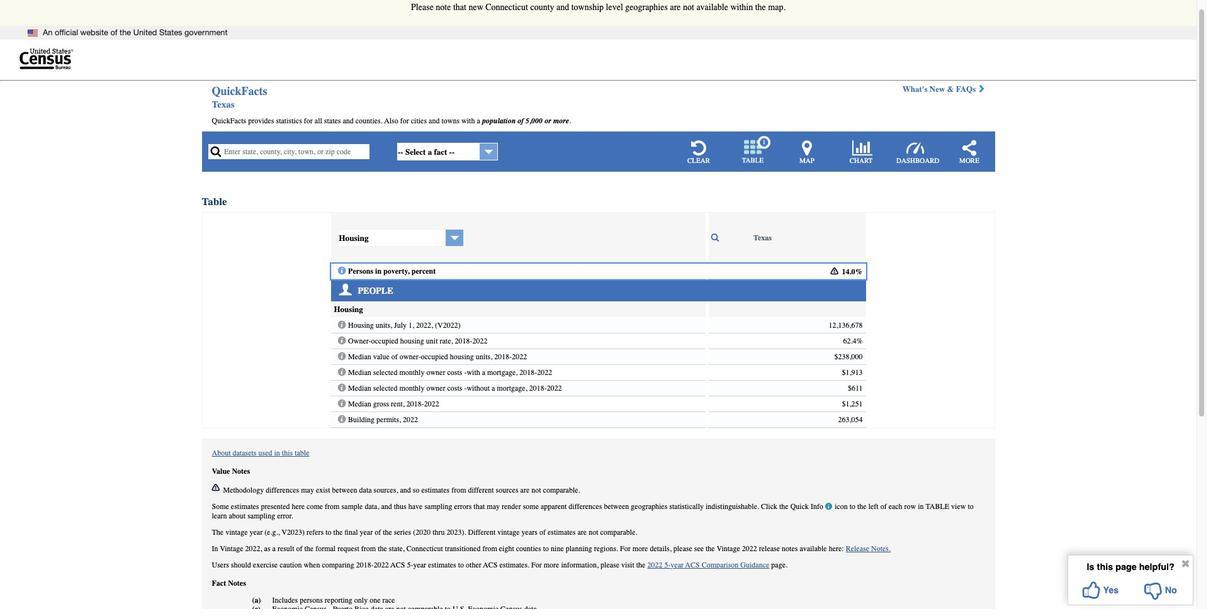 Task type: vqa. For each thing, say whether or not it's contained in the screenshot.


Task type: describe. For each thing, give the bounding box(es) containing it.
release
[[759, 545, 780, 554]]

notes.
[[871, 545, 891, 554]]

yes button
[[1085, 583, 1119, 599]]

population
[[482, 117, 516, 125]]

each
[[889, 503, 903, 511]]

about datasets used in this table link
[[212, 449, 309, 458]]

an
[[43, 28, 53, 37]]

1 vertical spatial geographies
[[631, 503, 668, 511]]

and right 'county'
[[557, 2, 569, 13]]

when
[[304, 561, 320, 570]]

caution
[[280, 561, 302, 570]]

transitioned
[[445, 545, 481, 554]]

icon
[[835, 503, 848, 511]]

about
[[212, 449, 231, 458]]

2 vertical spatial more
[[544, 561, 559, 570]]

here
[[292, 503, 305, 511]]

0 vertical spatial geographies
[[625, 2, 668, 13]]

some
[[212, 503, 229, 511]]

median selected monthly owner costs -with a mortgage, 2018-2022
[[348, 369, 552, 377]]

includes
[[272, 596, 298, 605]]

comparison
[[702, 561, 739, 570]]

from right request
[[361, 545, 376, 554]]

more link
[[950, 139, 988, 165]]

learn
[[212, 512, 227, 521]]

1 horizontal spatial in
[[375, 267, 382, 276]]

please
[[411, 2, 434, 13]]

5,000
[[526, 117, 543, 125]]

datasets
[[233, 449, 257, 458]]

the right click
[[780, 503, 789, 511]]

1 vertical spatial connecticut
[[407, 545, 443, 554]]

0 horizontal spatial available
[[697, 2, 728, 13]]

building
[[348, 416, 375, 425]]

estimates up 'about'
[[231, 503, 259, 511]]

monthly for without
[[399, 384, 425, 393]]

request
[[338, 545, 359, 554]]

level
[[606, 2, 623, 13]]

clear
[[687, 157, 710, 165]]

monthly for with
[[399, 369, 425, 377]]

other
[[466, 561, 482, 570]]

1 horizontal spatial 2022,
[[416, 321, 433, 330]]

the right 'see'
[[706, 545, 715, 554]]

the left final
[[333, 528, 343, 537]]

the left the united
[[120, 28, 131, 37]]

0 horizontal spatial please
[[601, 561, 620, 570]]

regions.
[[594, 545, 618, 554]]

$1,913
[[842, 368, 863, 377]]

thumbs down image image
[[1146, 583, 1165, 599]]

people
[[358, 286, 393, 297]]

formal
[[316, 545, 336, 554]]

median value of owner-occupied housing units, 2018-2022
[[348, 353, 527, 362]]

0 horizontal spatial this
[[282, 449, 293, 458]]

page.
[[772, 561, 788, 570]]

1 horizontal spatial between
[[604, 503, 629, 511]]

texas inside quickfacts texas quickfacts provides statistics for all states and counties. also for cities and towns with a population of 5,000 or more .
[[212, 100, 235, 110]]

helpful?
[[1140, 562, 1175, 573]]

come
[[307, 503, 323, 511]]

a inside quickfacts texas quickfacts provides statistics for all states and counties. also for cities and towns with a population of 5,000 or more .
[[477, 117, 480, 125]]

1 horizontal spatial that
[[474, 503, 485, 511]]

and right cities
[[429, 117, 440, 125]]

only
[[354, 596, 368, 605]]

dashboard link
[[896, 139, 939, 165]]

 14.0%
[[831, 268, 863, 277]]

united states census bureau image
[[20, 48, 74, 69]]

Enter state, county, city, town, or zip code field
[[208, 144, 369, 159]]

race
[[382, 596, 395, 605]]

and for some
[[381, 503, 392, 511]]

0 vertical spatial units,
[[376, 321, 392, 330]]

view
[[951, 503, 966, 511]]

2 quickfacts from the top
[[212, 117, 246, 125]]

1 horizontal spatial connecticut
[[486, 2, 528, 13]]

selected for median selected monthly owner costs -without a mortgage, 2018-2022
[[373, 384, 398, 393]]

housing for housing
[[334, 305, 363, 314]]

costs for with
[[447, 369, 462, 377]]

mortgage, for without
[[497, 384, 527, 393]]

value notes
[[212, 467, 250, 476]]

the inside icon to the left of each row in table view to learn about sampling error.
[[858, 503, 867, 511]]


[[1182, 559, 1190, 569]]

with inside quickfacts texas quickfacts provides statistics for all states and counties. also for cities and towns with a population of 5,000 or more .
[[462, 117, 475, 125]]

is this page helpful?
[[1087, 562, 1175, 573]]

2 horizontal spatial not
[[683, 2, 694, 13]]

new
[[930, 84, 945, 94]]

(v2022)
[[435, 321, 461, 330]]

what's
[[903, 84, 928, 94]]

table
[[295, 449, 309, 458]]

year down the (2020
[[413, 561, 426, 570]]

more
[[959, 157, 979, 165]]

from left eight
[[483, 545, 497, 554]]

from right come
[[325, 503, 340, 511]]

notes for fact notes
[[228, 579, 246, 588]]

indistinguishable.
[[706, 503, 759, 511]]

a right as
[[272, 545, 276, 554]]

median for median value of owner-occupied housing units, 2018-2022
[[348, 353, 371, 362]]

2 for from the left
[[400, 117, 409, 125]]

(2020
[[413, 528, 431, 537]]

within
[[731, 2, 753, 13]]

note
[[436, 2, 451, 13]]

the
[[212, 528, 224, 537]]

different
[[468, 528, 496, 537]]

u.s. flag image
[[28, 29, 38, 36]]

year left (e.g.,
[[250, 528, 263, 537]]

refers
[[307, 528, 324, 537]]

- for with
[[464, 369, 467, 377]]

map
[[799, 157, 814, 165]]

thus
[[394, 503, 407, 511]]

and for quickfacts
[[343, 117, 354, 125]]

estimates up nine
[[548, 528, 576, 537]]

year down 'details,'
[[671, 561, 684, 570]]

1
[[762, 139, 766, 147]]

1 horizontal spatial table
[[742, 157, 764, 165]]

to left nine
[[543, 545, 549, 554]]

includes persons reporting only one race
[[272, 596, 395, 605]]

to right icon at the right of page
[[850, 503, 856, 511]]

of right 'value'
[[391, 353, 398, 362]]

housing units, july 1, 2022, (v2022)
[[348, 321, 461, 330]]

median for median selected monthly owner costs -without a mortgage, 2018-2022
[[348, 384, 371, 393]]

costs for without
[[447, 384, 462, 393]]

all
[[315, 117, 322, 125]]

1 vertical spatial for
[[531, 561, 542, 570]]

the left the series
[[383, 528, 392, 537]]

row
[[905, 503, 916, 511]]

(e.g.,
[[265, 528, 280, 537]]

1 vintage from the left
[[226, 528, 248, 537]]

1 vertical spatial comparable.
[[600, 528, 638, 537]]

1,
[[409, 321, 414, 330]]

of right result
[[296, 545, 303, 554]]

rate,
[[440, 337, 453, 346]]

provides
[[248, 117, 274, 125]]

from inside  methodology differences may exist between data sources, and so estimates from different sources are not comparable.
[[452, 486, 466, 495]]

62.4%
[[843, 337, 863, 346]]

thumbs up image image
[[1085, 583, 1103, 599]]

state,
[[389, 545, 405, 554]]

in
[[212, 545, 218, 554]]

counties.
[[356, 117, 383, 125]]

estimates.
[[500, 561, 530, 570]]

without
[[467, 384, 490, 393]]

0 horizontal spatial table
[[202, 195, 227, 208]]

permits,
[[377, 416, 401, 425]]

3 acs from the left
[[685, 561, 700, 570]]

rent,
[[391, 400, 405, 409]]

planning
[[566, 545, 592, 554]]

&
[[947, 84, 954, 94]]

1 horizontal spatial please
[[674, 545, 692, 554]]

no
[[1165, 586, 1177, 596]]

series
[[394, 528, 411, 537]]

some
[[523, 503, 539, 511]]

click
[[761, 503, 778, 511]]

estimates inside  methodology differences may exist between data sources, and so estimates from different sources are not comparable.
[[422, 486, 450, 495]]

- for without
[[464, 384, 467, 393]]

1 vertical spatial with
[[467, 369, 480, 377]]

are inside  methodology differences may exist between data sources, and so estimates from different sources are not comparable.
[[520, 486, 530, 495]]

0 horizontal spatial 2022,
[[245, 545, 262, 554]]

year right final
[[360, 528, 373, 537]]

what's new & faqs
[[903, 84, 976, 94]]

2022 5-year acs comparison guidance link
[[648, 561, 770, 570]]

one
[[370, 596, 381, 605]]

1 vintage from the left
[[220, 545, 243, 554]]

the right the visit
[[636, 561, 646, 570]]

1 vertical spatial more
[[633, 545, 648, 554]]

the left map.
[[755, 2, 766, 13]]



Task type: locate. For each thing, give the bounding box(es) containing it.
render
[[502, 503, 521, 511]]

the left left
[[858, 503, 867, 511]]

0 vertical spatial for
[[620, 545, 631, 554]]

1 vertical spatial this
[[1097, 562, 1113, 573]]

0 horizontal spatial 5-
[[407, 561, 413, 570]]

1 horizontal spatial units,
[[476, 353, 492, 362]]

- up median selected monthly owner costs -without a mortgage, 2018-2022 at the left bottom of page
[[464, 369, 467, 377]]

 for 14.0%
[[831, 268, 839, 275]]

visit
[[621, 561, 635, 570]]

1 vertical spatial -
[[464, 384, 467, 393]]

in vintage 2022, as a result of the formal request from the state, connecticut transitioned from eight counties to nine planning regions. for more details,        please see the vintage 2022 release notes available here: release notes.
[[212, 545, 891, 554]]

0 vertical spatial please
[[674, 545, 692, 554]]

are
[[670, 2, 681, 13], [520, 486, 530, 495], [578, 528, 587, 537]]

cities
[[411, 117, 427, 125]]

1 horizontal spatial are
[[578, 528, 587, 537]]

costs
[[447, 369, 462, 377], [447, 384, 462, 393]]

0 horizontal spatial comparable.
[[543, 486, 580, 495]]

2 vertical spatial are
[[578, 528, 587, 537]]

 left 14.0%
[[831, 268, 839, 275]]

clear link
[[680, 139, 717, 165]]

2 vertical spatial in
[[918, 503, 924, 511]]

2 5- from the left
[[665, 561, 671, 570]]

monthly
[[399, 369, 425, 377], [399, 384, 425, 393]]

owner for with
[[427, 369, 445, 377]]

0 horizontal spatial sampling
[[248, 512, 275, 521]]

owner for without
[[427, 384, 445, 393]]

this left table
[[282, 449, 293, 458]]

 for methodology differences may exist between data sources, and so estimates from different sources are not comparable.
[[212, 484, 220, 492]]

1 5- from the left
[[407, 561, 413, 570]]

not up regions. on the bottom
[[589, 528, 599, 537]]

2 median from the top
[[348, 369, 371, 377]]

2022,
[[416, 321, 433, 330], [245, 545, 262, 554]]

4 median from the top
[[348, 400, 371, 409]]

percent
[[412, 267, 436, 276]]

1 quickfacts from the top
[[212, 84, 267, 98]]

2 horizontal spatial in
[[918, 503, 924, 511]]

differences inside  methodology differences may exist between data sources, and so estimates from different sources are not comparable.
[[266, 486, 299, 495]]

mortgage, for with
[[487, 369, 518, 377]]

and right states
[[343, 117, 354, 125]]

occupied down unit
[[421, 353, 448, 362]]

faqs
[[956, 84, 976, 94]]

2 selected from the top
[[373, 384, 398, 393]]

sampling right the have
[[425, 503, 452, 511]]

between up regions. on the bottom
[[604, 503, 629, 511]]

please left 'see'
[[674, 545, 692, 554]]

owner down median value of owner-occupied housing units, 2018-2022
[[427, 369, 445, 377]]

with right towns at the top left of page
[[462, 117, 475, 125]]

sampling
[[425, 503, 452, 511], [248, 512, 275, 521]]

and for 
[[400, 486, 411, 495]]

1 horizontal spatial housing
[[450, 353, 474, 362]]

1 monthly from the top
[[399, 369, 425, 377]]

geographies right level
[[625, 2, 668, 13]]

0 vertical spatial selected
[[373, 369, 398, 377]]

units, left july
[[376, 321, 392, 330]]

vintage down 'about'
[[226, 528, 248, 537]]

and left thus
[[381, 503, 392, 511]]

of inside icon to the left of each row in table view to learn about sampling error.
[[881, 503, 887, 511]]

1 horizontal spatial 
[[831, 268, 839, 275]]

1 vertical spatial are
[[520, 486, 530, 495]]

sampling inside icon to the left of each row in table view to learn about sampling error.
[[248, 512, 275, 521]]

1 horizontal spatial vintage
[[498, 528, 520, 537]]

are up some estimates presented here come from sample data, and thus have sampling errors that may render some apparent differences between geographies statistically         indistinguishable. click the quick info 
[[520, 486, 530, 495]]

vintage right in
[[220, 545, 243, 554]]

12,136,678
[[829, 321, 863, 330]]

0 vertical spatial -
[[464, 369, 467, 377]]

acs down 'see'
[[685, 561, 700, 570]]

1 vertical spatial table
[[202, 195, 227, 208]]

as
[[264, 545, 270, 554]]

1 vertical spatial owner
[[427, 384, 445, 393]]

1 horizontal spatial available
[[800, 545, 827, 554]]

of right "years"
[[540, 528, 546, 537]]

0 vertical spatial not
[[683, 2, 694, 13]]

1 vertical spatial may
[[487, 503, 500, 511]]

from up errors
[[452, 486, 466, 495]]

owner-
[[400, 353, 421, 362]]

users
[[212, 561, 229, 570]]

housing
[[334, 305, 363, 314], [348, 321, 374, 330]]

value
[[373, 353, 390, 362]]

of left the series
[[375, 528, 381, 537]]

in right used
[[274, 449, 280, 458]]

the left state, at the left bottom of the page
[[378, 545, 387, 554]]

please down regions. on the bottom
[[601, 561, 620, 570]]

details,
[[650, 545, 672, 554]]

may inside  methodology differences may exist between data sources, and so estimates from different sources are not comparable.
[[301, 486, 314, 495]]

 inside  methodology differences may exist between data sources, and so estimates from different sources are not comparable.
[[212, 484, 220, 492]]

0 vertical spatial mortgage,
[[487, 369, 518, 377]]

14.0%
[[842, 268, 863, 277]]

yes
[[1103, 586, 1119, 596]]

0 horizontal spatial between
[[332, 486, 357, 495]]

 down 'value'
[[212, 484, 220, 492]]

monthly up rent,
[[399, 384, 425, 393]]

1 horizontal spatial acs
[[483, 561, 498, 570]]

new
[[469, 2, 483, 13]]

this right is
[[1097, 562, 1113, 573]]

to left other
[[458, 561, 464, 570]]

about datasets used in this table
[[212, 449, 309, 458]]

unit
[[426, 337, 438, 346]]

notes
[[782, 545, 798, 554]]

2022, right 1,
[[416, 321, 433, 330]]

are right level
[[670, 2, 681, 13]]

information,
[[561, 561, 599, 570]]

1 vertical spatial not
[[532, 486, 541, 495]]

that left new
[[453, 2, 467, 13]]

united
[[133, 28, 157, 37]]

0 vertical spatial more
[[553, 117, 569, 125]]

apparent
[[541, 503, 567, 511]]

 methodology differences may exist between data sources, and so estimates from different sources are not comparable.
[[212, 484, 580, 495]]

reporting
[[325, 596, 352, 605]]

selected up gross
[[373, 384, 398, 393]]

1 - from the top
[[464, 369, 467, 377]]

may
[[301, 486, 314, 495], [487, 503, 500, 511]]

owner down "median selected monthly owner costs -with a mortgage, 2018-2022"
[[427, 384, 445, 393]]

1 median from the top
[[348, 353, 371, 362]]

error.
[[277, 512, 293, 521]]

notes down datasets
[[232, 467, 250, 476]]

more
[[553, 117, 569, 125], [633, 545, 648, 554], [544, 561, 559, 570]]

costs down "median selected monthly owner costs -with a mortgage, 2018-2022"
[[447, 384, 462, 393]]

notes
[[232, 467, 250, 476], [228, 579, 246, 588]]

2 horizontal spatial acs
[[685, 561, 700, 570]]

0 vertical spatial that
[[453, 2, 467, 13]]

more right or
[[553, 117, 569, 125]]

comparable. inside  methodology differences may exist between data sources, and so estimates from different sources are not comparable.
[[543, 486, 580, 495]]

not up "some"
[[532, 486, 541, 495]]

mortgage, right without
[[497, 384, 527, 393]]

1 vertical spatial sampling
[[248, 512, 275, 521]]

0 vertical spatial this
[[282, 449, 293, 458]]

0 horizontal spatial units,
[[376, 321, 392, 330]]

owner
[[427, 369, 445, 377], [427, 384, 445, 393]]

2023).
[[447, 528, 466, 537]]

more inside quickfacts texas quickfacts provides statistics for all states and counties. also for cities and towns with a population of 5,000 or more .
[[553, 117, 569, 125]]

-
[[464, 369, 467, 377], [464, 384, 467, 393]]

also
[[384, 117, 398, 125]]

that right errors
[[474, 503, 485, 511]]

comparing
[[322, 561, 354, 570]]

use this box to search for a geography. you may display up to 6 at one time.

usps zip codes can be used to find nearest places with some limitations. the quickfacts faq explains more and provides links for greater detail why. element
[[202, 142, 391, 162]]

a up without
[[482, 369, 485, 377]]

0 vertical spatial in
[[375, 267, 382, 276]]

1 horizontal spatial not
[[589, 528, 599, 537]]

comparable. up apparent
[[543, 486, 580, 495]]

housing up "median selected monthly owner costs -with a mortgage, 2018-2022"
[[450, 353, 474, 362]]

quickfacts left provides
[[212, 117, 246, 125]]

1 vertical spatial occupied
[[421, 353, 448, 362]]

2018-
[[455, 337, 473, 346], [494, 353, 512, 362], [520, 369, 537, 377], [529, 384, 547, 393], [407, 400, 424, 409], [356, 561, 374, 570]]

release
[[846, 545, 870, 554]]

table link
[[734, 139, 772, 165]]

persons in poverty, percent
[[348, 267, 436, 276]]

0 horizontal spatial that
[[453, 2, 467, 13]]

quickfacts up provides
[[212, 84, 267, 98]]

3 median from the top
[[348, 384, 371, 393]]

about
[[229, 512, 246, 521]]

units,
[[376, 321, 392, 330], [476, 353, 492, 362]]

housing down 1,
[[400, 337, 424, 346]]

notes for value notes
[[232, 467, 250, 476]]

1 horizontal spatial differences
[[569, 503, 602, 511]]

quickfacts
[[212, 84, 267, 98], [212, 117, 246, 125]]

0 vertical spatial occupied
[[371, 337, 398, 346]]

1 vertical spatial please
[[601, 561, 620, 570]]

1 horizontal spatial for
[[620, 545, 631, 554]]

and left "so"
[[400, 486, 411, 495]]

gross
[[373, 400, 389, 409]]

for left all
[[304, 117, 313, 125]]

housing down people
[[334, 305, 363, 314]]

persons
[[348, 267, 373, 276]]

vintage up comparison on the bottom of the page
[[717, 545, 740, 554]]

selected down 'value'
[[373, 369, 398, 377]]

differences
[[266, 486, 299, 495], [569, 503, 602, 511]]

- down "median selected monthly owner costs -with a mortgage, 2018-2022"
[[464, 384, 467, 393]]

1 horizontal spatial sampling
[[425, 503, 452, 511]]

in inside icon to the left of each row in table view to learn about sampling error.
[[918, 503, 924, 511]]

methodology
[[223, 486, 264, 495]]

exist
[[316, 486, 330, 495]]

to right refers
[[326, 528, 332, 537]]

nine
[[551, 545, 564, 554]]

table
[[742, 157, 764, 165], [202, 195, 227, 208]]

1 horizontal spatial may
[[487, 503, 500, 511]]

0 vertical spatial available
[[697, 2, 728, 13]]

0 vertical spatial owner
[[427, 369, 445, 377]]

1 vertical spatial mortgage,
[[497, 384, 527, 393]]

should
[[231, 561, 251, 570]]

0 vertical spatial housing
[[334, 305, 363, 314]]

1 vertical spatial units,
[[476, 353, 492, 362]]

for right also
[[400, 117, 409, 125]]

2022, left as
[[245, 545, 262, 554]]

1 horizontal spatial occupied
[[421, 353, 448, 362]]

2 vintage from the left
[[498, 528, 520, 537]]

of right "website"
[[110, 28, 117, 37]]

0 horizontal spatial vintage
[[220, 545, 243, 554]]

0 vertical spatial housing
[[400, 337, 424, 346]]

5- down 'details,'
[[665, 561, 671, 570]]

5- down the series
[[407, 561, 413, 570]]

2 owner from the top
[[427, 384, 445, 393]]

monthly down the owner-
[[399, 369, 425, 377]]

1 vertical spatial differences
[[569, 503, 602, 511]]

0 vertical spatial connecticut
[[486, 2, 528, 13]]

map.
[[768, 2, 786, 13]]

1 costs from the top
[[447, 369, 462, 377]]

2 vertical spatial not
[[589, 528, 599, 537]]

 for 14.0%
[[831, 268, 839, 275]]

in
[[375, 267, 382, 276], [274, 449, 280, 458], [918, 503, 924, 511]]

presented
[[261, 503, 290, 511]]

sampling down presented
[[248, 512, 275, 521]]

occupied up 'value'
[[371, 337, 398, 346]]

acs right other
[[483, 561, 498, 570]]

0 vertical spatial sampling
[[425, 503, 452, 511]]

of inside quickfacts texas quickfacts provides statistics for all states and counties. also for cities and towns with a population of 5,000 or more .
[[518, 117, 524, 125]]

0 vertical spatial differences
[[266, 486, 299, 495]]

0 vertical spatial 2022,
[[416, 321, 433, 330]]

final
[[345, 528, 358, 537]]

0 horizontal spatial differences
[[266, 486, 299, 495]]

1 acs from the left
[[391, 561, 405, 570]]

1 vertical spatial costs
[[447, 384, 462, 393]]

selected for median selected monthly owner costs -with a mortgage, 2018-2022
[[373, 369, 398, 377]]

geographies left statistically
[[631, 503, 668, 511]]


[[831, 268, 839, 275], [212, 484, 220, 492]]

1 horizontal spatial vintage
[[717, 545, 740, 554]]

that
[[453, 2, 467, 13], [474, 503, 485, 511]]

0 horizontal spatial not
[[532, 486, 541, 495]]

 for methodology
[[212, 484, 220, 492]]

1 horizontal spatial comparable.
[[600, 528, 638, 537]]

for up the visit
[[620, 545, 631, 554]]

1 vertical spatial texas
[[754, 234, 772, 243]]

0 horizontal spatial vintage
[[226, 528, 248, 537]]

estimates right "so"
[[422, 486, 450, 495]]

notes right the fact in the left of the page
[[228, 579, 246, 588]]

of right left
[[881, 503, 887, 511]]


[[825, 503, 832, 511]]

from
[[452, 486, 466, 495], [325, 503, 340, 511], [361, 545, 376, 554], [483, 545, 497, 554]]

2 vintage from the left
[[717, 545, 740, 554]]

to right view at the right bottom
[[968, 503, 974, 511]]

for down counties
[[531, 561, 542, 570]]

quickfacts texas quickfacts provides statistics for all states and counties. also for cities and towns with a population of 5,000 or more .
[[212, 84, 571, 125]]

mortgage, up without
[[487, 369, 518, 377]]

in right "row"
[[918, 503, 924, 511]]

errors
[[454, 503, 472, 511]]

0 vertical spatial notes
[[232, 467, 250, 476]]

0 horizontal spatial occupied
[[371, 337, 398, 346]]

connecticut right new
[[486, 2, 528, 13]]

to
[[850, 503, 856, 511], [968, 503, 974, 511], [326, 528, 332, 537], [543, 545, 549, 554], [458, 561, 464, 570]]

left
[[869, 503, 879, 511]]

between inside  methodology differences may exist between data sources, and so estimates from different sources are not comparable.
[[332, 486, 357, 495]]

units, up without
[[476, 353, 492, 362]]

not left the within
[[683, 2, 694, 13]]

2 - from the top
[[464, 384, 467, 393]]

and inside  methodology differences may exist between data sources, and so estimates from different sources are not comparable.
[[400, 486, 411, 495]]

housing for housing units, july 1, 2022, (v2022)
[[348, 321, 374, 330]]

estimates down transitioned
[[428, 561, 456, 570]]

0 horizontal spatial may
[[301, 486, 314, 495]]

1 vertical spatial available
[[800, 545, 827, 554]]

are up planning
[[578, 528, 587, 537]]

a right without
[[492, 384, 495, 393]]

0 vertical spatial 
[[831, 268, 839, 275]]

2 costs from the top
[[447, 384, 462, 393]]

estimates
[[422, 486, 450, 495], [231, 503, 259, 511], [548, 528, 576, 537], [428, 561, 456, 570]]

differences up presented
[[266, 486, 299, 495]]

0 vertical spatial table
[[742, 157, 764, 165]]

a left population
[[477, 117, 480, 125]]

0 horizontal spatial for
[[531, 561, 542, 570]]

1 selected from the top
[[373, 369, 398, 377]]

1 vertical spatial in
[[274, 449, 280, 458]]

table
[[926, 503, 950, 511]]

2 horizontal spatial are
[[670, 2, 681, 13]]

.
[[569, 117, 571, 125]]

0 vertical spatial monthly
[[399, 369, 425, 377]]

1 horizontal spatial for
[[400, 117, 409, 125]]

towns
[[442, 117, 460, 125]]

1 horizontal spatial this
[[1097, 562, 1113, 573]]

july
[[394, 321, 407, 330]]

no button
[[1146, 583, 1177, 599]]

between up sample
[[332, 486, 357, 495]]

the vintage year (e.g., v2023) refers to the final year of the series (2020 thru 2023). different vintage years of estimates are not comparable.
[[212, 528, 638, 537]]

1 owner from the top
[[427, 369, 445, 377]]

0 horizontal spatial 
[[212, 484, 220, 492]]

selected
[[373, 369, 398, 377], [373, 384, 398, 393]]

occupied
[[371, 337, 398, 346], [421, 353, 448, 362]]

persons
[[300, 596, 323, 605]]

median for median selected monthly owner costs -with a mortgage, 2018-2022
[[348, 369, 371, 377]]

1 horizontal spatial texas
[[754, 234, 772, 243]]

with up without
[[467, 369, 480, 377]]

0 horizontal spatial in
[[274, 449, 280, 458]]

2 acs from the left
[[483, 561, 498, 570]]

0 vertical spatial between
[[332, 486, 357, 495]]

 inside  14.0%
[[831, 268, 839, 275]]

counties
[[516, 545, 541, 554]]

1 for from the left
[[304, 117, 313, 125]]

0 vertical spatial costs
[[447, 369, 462, 377]]

1 vertical spatial notes
[[228, 579, 246, 588]]

the left formal
[[304, 545, 314, 554]]

years
[[522, 528, 538, 537]]

2 monthly from the top
[[399, 384, 425, 393]]

acs down state, at the left bottom of the page
[[391, 561, 405, 570]]

1 vertical spatial 2022,
[[245, 545, 262, 554]]

data
[[359, 486, 372, 495]]

0 horizontal spatial are
[[520, 486, 530, 495]]

not inside  methodology differences may exist between data sources, and so estimates from different sources are not comparable.
[[532, 486, 541, 495]]

0 vertical spatial are
[[670, 2, 681, 13]]

vintage up eight
[[498, 528, 520, 537]]

0 horizontal spatial housing
[[400, 337, 424, 346]]

median for median gross rent, 2018-2022
[[348, 400, 371, 409]]

0 horizontal spatial texas
[[212, 100, 235, 110]]



